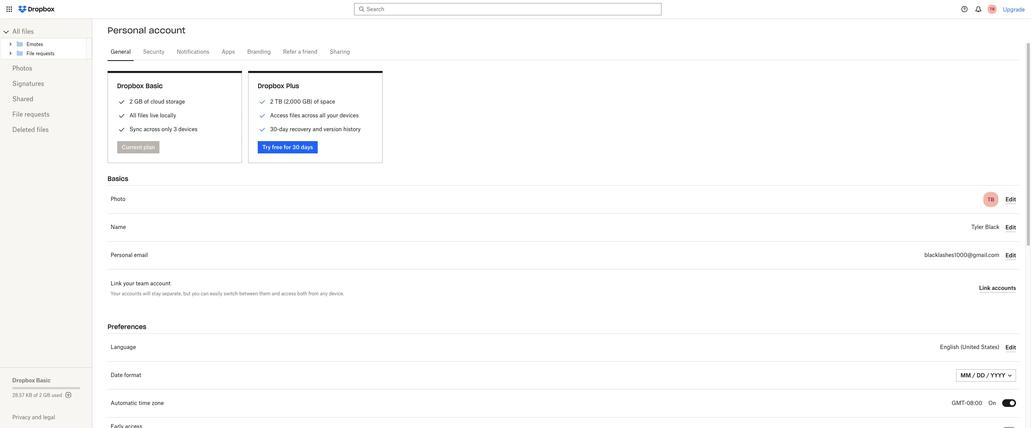 Task type: locate. For each thing, give the bounding box(es) containing it.
edit button
[[1006, 195, 1016, 204], [1006, 223, 1016, 232], [1006, 251, 1016, 260], [1006, 343, 1016, 353]]

file requests link up deleted files
[[12, 107, 80, 123]]

recommended image
[[258, 98, 267, 107]]

0 horizontal spatial dropbox
[[12, 378, 35, 384]]

all down dropbox logo - go to the homepage
[[12, 29, 20, 35]]

2 right kb
[[39, 394, 42, 398]]

30-
[[270, 126, 279, 133]]

tb up black on the right of page
[[988, 196, 994, 203]]

and right them
[[272, 291, 280, 297]]

between
[[239, 291, 258, 297]]

account up "stay"
[[150, 282, 171, 287]]

personal account
[[108, 25, 185, 36]]

0 vertical spatial devices
[[340, 112, 359, 119]]

1 horizontal spatial your
[[327, 112, 338, 119]]

tb left upgrade link
[[990, 7, 994, 12]]

tb
[[990, 7, 994, 12], [275, 98, 282, 105], [988, 196, 994, 203]]

0 horizontal spatial and
[[32, 414, 41, 421]]

tab list
[[108, 42, 1019, 61]]

group
[[1, 38, 92, 60]]

personal left email
[[111, 253, 133, 259]]

dropbox logo - go to the homepage image
[[15, 3, 57, 15]]

basic up 2 gb of cloud storage
[[146, 82, 163, 90]]

requests up deleted files
[[25, 112, 50, 118]]

black
[[985, 225, 999, 230]]

all up sync
[[129, 112, 136, 119]]

separate,
[[162, 291, 182, 297]]

basic up 28.57 kb of 2 gb used
[[36, 378, 51, 384]]

files down the (2,000
[[290, 112, 300, 119]]

2 up all files live locally
[[129, 98, 133, 105]]

0 vertical spatial file
[[27, 51, 34, 56]]

1 vertical spatial your
[[123, 282, 134, 287]]

all files link
[[12, 26, 92, 38]]

2
[[129, 98, 133, 105], [270, 98, 273, 105], [39, 394, 42, 398]]

name
[[111, 225, 126, 230]]

file requests inside all files tree
[[27, 51, 54, 56]]

tab list containing general
[[108, 42, 1019, 61]]

across down all files live locally
[[144, 126, 160, 133]]

dropbox up 28.57
[[12, 378, 35, 384]]

1 vertical spatial across
[[144, 126, 160, 133]]

gmt-08:00
[[952, 401, 982, 407]]

4 edit from the top
[[1006, 344, 1016, 351]]

live
[[150, 112, 158, 119]]

4 edit button from the top
[[1006, 343, 1016, 353]]

0 vertical spatial dropbox basic
[[117, 82, 163, 90]]

0 vertical spatial requests
[[36, 51, 54, 56]]

try free for 30 days
[[262, 144, 313, 151]]

0 vertical spatial tb
[[990, 7, 994, 12]]

0 horizontal spatial dropbox basic
[[12, 378, 51, 384]]

format
[[124, 373, 141, 379]]

2 vertical spatial tb
[[988, 196, 994, 203]]

your left team
[[123, 282, 134, 287]]

recommended image for access
[[258, 111, 267, 121]]

/ left dd
[[972, 373, 975, 379]]

deleted files
[[12, 127, 49, 133]]

2 horizontal spatial 2
[[270, 98, 273, 105]]

/
[[972, 373, 975, 379], [986, 373, 989, 379]]

link your team account
[[111, 282, 171, 287]]

gb
[[134, 98, 143, 105], [43, 394, 50, 398]]

0 vertical spatial gb
[[134, 98, 143, 105]]

1 vertical spatial tb
[[275, 98, 282, 105]]

stay
[[152, 291, 161, 297]]

refer a friend
[[283, 50, 317, 55]]

cloud
[[150, 98, 164, 105]]

recommended image left 30-
[[258, 125, 267, 134]]

time
[[139, 401, 150, 407]]

dropbox plus
[[258, 82, 299, 90]]

1 horizontal spatial gb
[[134, 98, 143, 105]]

1 vertical spatial and
[[272, 291, 280, 297]]

dropbox basic
[[117, 82, 163, 90], [12, 378, 51, 384]]

0 horizontal spatial basic
[[36, 378, 51, 384]]

0 horizontal spatial devices
[[178, 126, 197, 133]]

1 vertical spatial file requests link
[[12, 107, 80, 123]]

edit
[[1006, 196, 1016, 203], [1006, 224, 1016, 231], [1006, 252, 1016, 259], [1006, 344, 1016, 351]]

your
[[327, 112, 338, 119], [123, 282, 134, 287]]

recommended image down recommended image
[[258, 111, 267, 121]]

0 vertical spatial your
[[327, 112, 338, 119]]

2 horizontal spatial and
[[313, 126, 322, 133]]

0 vertical spatial file requests link
[[16, 49, 85, 58]]

files
[[22, 29, 34, 35], [138, 112, 148, 119], [290, 112, 300, 119], [37, 127, 49, 133]]

1 horizontal spatial across
[[302, 112, 318, 119]]

files up emotes
[[22, 29, 34, 35]]

2 for dropbox plus
[[270, 98, 273, 105]]

/ right dd
[[986, 373, 989, 379]]

switch
[[224, 291, 238, 297]]

english
[[940, 345, 959, 351]]

and down access files across all your devices
[[313, 126, 322, 133]]

1 vertical spatial devices
[[178, 126, 197, 133]]

files for deleted files
[[37, 127, 49, 133]]

of right kb
[[34, 394, 38, 398]]

1 horizontal spatial accounts
[[992, 285, 1016, 291]]

1 vertical spatial all
[[129, 112, 136, 119]]

0 horizontal spatial accounts
[[122, 291, 142, 297]]

dropbox basic up 2 gb of cloud storage
[[117, 82, 163, 90]]

3 edit from the top
[[1006, 252, 1016, 259]]

2 horizontal spatial dropbox
[[258, 82, 284, 90]]

0 vertical spatial file requests
[[27, 51, 54, 56]]

of left cloud
[[144, 98, 149, 105]]

28.57
[[12, 394, 24, 398]]

0 horizontal spatial across
[[144, 126, 160, 133]]

requests down emotes link
[[36, 51, 54, 56]]

1 horizontal spatial dropbox
[[117, 82, 144, 90]]

gb left cloud
[[134, 98, 143, 105]]

1 vertical spatial personal
[[111, 253, 133, 259]]

them
[[259, 291, 271, 297]]

global header element
[[0, 0, 1031, 19]]

legal
[[43, 414, 55, 421]]

2 horizontal spatial of
[[314, 98, 319, 105]]

2 right recommended image
[[270, 98, 273, 105]]

across left the 'all'
[[302, 112, 318, 119]]

file down emotes
[[27, 51, 34, 56]]

0 vertical spatial personal
[[108, 25, 146, 36]]

file requests
[[27, 51, 54, 56], [12, 112, 50, 118]]

of for 2 gb of cloud storage
[[144, 98, 149, 105]]

requests
[[36, 51, 54, 56], [25, 112, 50, 118]]

1 recommended image from the top
[[258, 111, 267, 121]]

recommended image
[[258, 111, 267, 121], [258, 125, 267, 134]]

all
[[12, 29, 20, 35], [129, 112, 136, 119]]

notifications
[[177, 50, 209, 55]]

accounts inside button
[[992, 285, 1016, 291]]

1 edit from the top
[[1006, 196, 1016, 203]]

dropbox basic up kb
[[12, 378, 51, 384]]

yyyy
[[991, 373, 1005, 379]]

gb left used
[[43, 394, 50, 398]]

all files tree
[[1, 26, 92, 60]]

1 horizontal spatial 2
[[129, 98, 133, 105]]

0 vertical spatial all
[[12, 29, 20, 35]]

file requests link up photos link
[[16, 49, 85, 58]]

link inside button
[[979, 285, 991, 291]]

0 horizontal spatial of
[[34, 394, 38, 398]]

and
[[313, 126, 322, 133], [272, 291, 280, 297], [32, 414, 41, 421]]

of right gb)
[[314, 98, 319, 105]]

0 vertical spatial recommended image
[[258, 111, 267, 121]]

devices
[[340, 112, 359, 119], [178, 126, 197, 133]]

1 horizontal spatial link
[[979, 285, 991, 291]]

mm
[[961, 373, 971, 379]]

devices right 3
[[178, 126, 197, 133]]

0 horizontal spatial gb
[[43, 394, 50, 398]]

1 vertical spatial recommended image
[[258, 125, 267, 134]]

0 horizontal spatial all
[[12, 29, 20, 35]]

all inside tree
[[12, 29, 20, 35]]

tb left the (2,000
[[275, 98, 282, 105]]

file requests up deleted files
[[12, 112, 50, 118]]

account up security tab
[[149, 25, 185, 36]]

2 for dropbox basic
[[129, 98, 133, 105]]

file requests link inside all files tree
[[16, 49, 85, 58]]

personal up general at the left of page
[[108, 25, 146, 36]]

0 horizontal spatial /
[[972, 373, 975, 379]]

1 horizontal spatial basic
[[146, 82, 163, 90]]

file down shared
[[12, 112, 23, 118]]

account
[[149, 25, 185, 36], [150, 282, 171, 287]]

0 vertical spatial and
[[313, 126, 322, 133]]

1 vertical spatial basic
[[36, 378, 51, 384]]

link accounts button
[[979, 284, 1016, 293]]

accounts for link
[[992, 285, 1016, 291]]

mm / dd / yyyy button
[[956, 370, 1016, 382]]

of for 28.57 kb of 2 gb used
[[34, 394, 38, 398]]

files for access files across all your devices
[[290, 112, 300, 119]]

dropbox up 2 gb of cloud storage
[[117, 82, 144, 90]]

days
[[301, 144, 313, 151]]

access files across all your devices
[[270, 112, 359, 119]]

2 recommended image from the top
[[258, 125, 267, 134]]

notifications tab
[[174, 43, 212, 61]]

30-day recovery and version history
[[270, 126, 361, 133]]

across
[[302, 112, 318, 119], [144, 126, 160, 133]]

files for all files live locally
[[138, 112, 148, 119]]

dropbox up recommended image
[[258, 82, 284, 90]]

your right the 'all'
[[327, 112, 338, 119]]

3 edit button from the top
[[1006, 251, 1016, 260]]

link
[[111, 282, 122, 287], [979, 285, 991, 291]]

Search text field
[[366, 5, 647, 13]]

devices up history
[[340, 112, 359, 119]]

0 horizontal spatial link
[[111, 282, 122, 287]]

tb inside popup button
[[990, 7, 994, 12]]

1 horizontal spatial all
[[129, 112, 136, 119]]

for
[[284, 144, 291, 151]]

2 edit button from the top
[[1006, 223, 1016, 232]]

your accounts will stay separate, but you can easily switch between them and access both from any device.
[[111, 291, 344, 297]]

try free for 30 days button
[[258, 141, 318, 154]]

link for link accounts
[[979, 285, 991, 291]]

1 horizontal spatial /
[[986, 373, 989, 379]]

files inside tree
[[22, 29, 34, 35]]

1 vertical spatial file
[[12, 112, 23, 118]]

files left live
[[138, 112, 148, 119]]

0 horizontal spatial your
[[123, 282, 134, 287]]

1 horizontal spatial devices
[[340, 112, 359, 119]]

1 horizontal spatial file
[[27, 51, 34, 56]]

and left legal
[[32, 414, 41, 421]]

photo
[[111, 197, 125, 202]]

general
[[111, 50, 131, 55]]

privacy and legal link
[[12, 414, 92, 421]]

1 horizontal spatial of
[[144, 98, 149, 105]]

files right deleted
[[37, 127, 49, 133]]

dropbox
[[117, 82, 144, 90], [258, 82, 284, 90], [12, 378, 35, 384]]

0 vertical spatial across
[[302, 112, 318, 119]]

2 edit from the top
[[1006, 224, 1016, 231]]

blacklashes1000@gmail.com
[[924, 253, 999, 259]]

3
[[174, 126, 177, 133]]

space
[[320, 98, 335, 105]]

recommended image for 30-
[[258, 125, 267, 134]]

basic
[[146, 82, 163, 90], [36, 378, 51, 384]]

only
[[162, 126, 172, 133]]

file requests down emotes
[[27, 51, 54, 56]]

edit for blacklashes1000@gmail.com
[[1006, 252, 1016, 259]]

upgrade link
[[1003, 6, 1025, 12]]



Task type: describe. For each thing, give the bounding box(es) containing it.
gb)
[[302, 98, 312, 105]]

sync across only 3 devices
[[129, 126, 197, 133]]

all for all files live locally
[[129, 112, 136, 119]]

requests inside all files tree
[[36, 51, 54, 56]]

tyler
[[971, 225, 984, 230]]

edit for english (united states)
[[1006, 344, 1016, 351]]

1 vertical spatial account
[[150, 282, 171, 287]]

security tab
[[140, 43, 168, 61]]

photos link
[[12, 61, 80, 76]]

link for link your team account
[[111, 282, 122, 287]]

date
[[111, 373, 123, 379]]

device.
[[329, 291, 344, 297]]

recovery
[[290, 126, 311, 133]]

deleted files link
[[12, 123, 80, 138]]

branding
[[247, 50, 271, 55]]

mm / dd / yyyy
[[961, 373, 1005, 379]]

dd
[[977, 373, 985, 379]]

1 vertical spatial requests
[[25, 112, 50, 118]]

your
[[111, 291, 121, 297]]

upgrade
[[1003, 6, 1025, 12]]

day
[[279, 126, 288, 133]]

dropbox for 2 gb of cloud storage
[[117, 82, 144, 90]]

personal email
[[111, 253, 148, 259]]

2 / from the left
[[986, 373, 989, 379]]

will
[[143, 291, 150, 297]]

on
[[988, 401, 996, 407]]

1 vertical spatial file requests
[[12, 112, 50, 118]]

automatic
[[111, 401, 137, 407]]

sharing
[[330, 50, 350, 55]]

file inside all files tree
[[27, 51, 34, 56]]

emotes
[[27, 42, 43, 47]]

privacy
[[12, 414, 30, 421]]

preferences
[[108, 323, 146, 331]]

language
[[111, 345, 136, 351]]

personal for personal account
[[108, 25, 146, 36]]

0 vertical spatial account
[[149, 25, 185, 36]]

but
[[183, 291, 191, 297]]

free
[[272, 144, 282, 151]]

branding tab
[[244, 43, 274, 61]]

team
[[136, 282, 149, 287]]

basics
[[108, 175, 128, 183]]

edit button for tyler black
[[1006, 223, 1016, 232]]

date format
[[111, 373, 141, 379]]

can
[[201, 291, 209, 297]]

access
[[270, 112, 288, 119]]

used
[[52, 394, 62, 398]]

edit button for blacklashes1000@gmail.com
[[1006, 251, 1016, 260]]

1 vertical spatial gb
[[43, 394, 50, 398]]

locally
[[160, 112, 176, 119]]

personal for personal email
[[111, 253, 133, 259]]

plus
[[286, 82, 299, 90]]

1 horizontal spatial dropbox basic
[[117, 82, 163, 90]]

both
[[297, 291, 307, 297]]

2 vertical spatial and
[[32, 414, 41, 421]]

try
[[262, 144, 271, 151]]

security
[[143, 50, 164, 55]]

gmt-
[[952, 401, 967, 407]]

storage
[[166, 98, 185, 105]]

sync
[[129, 126, 142, 133]]

access
[[281, 291, 296, 297]]

files for all files
[[22, 29, 34, 35]]

08:00
[[967, 401, 982, 407]]

dropbox for 2 tb (2,000 gb) of space
[[258, 82, 284, 90]]

all files
[[12, 29, 34, 35]]

deleted
[[12, 127, 35, 133]]

tb button
[[986, 3, 998, 15]]

30
[[292, 144, 300, 151]]

link accounts
[[979, 285, 1016, 291]]

zone
[[152, 401, 164, 407]]

general tab
[[108, 43, 134, 61]]

a
[[298, 50, 301, 55]]

apps tab
[[219, 43, 238, 61]]

group containing emotes
[[1, 38, 92, 60]]

english (united states)
[[940, 345, 999, 351]]

2 gb of cloud storage
[[129, 98, 185, 105]]

kb
[[26, 394, 32, 398]]

easily
[[210, 291, 222, 297]]

version
[[324, 126, 342, 133]]

get more space image
[[64, 391, 73, 400]]

you
[[192, 291, 200, 297]]

friend
[[302, 50, 317, 55]]

shared link
[[12, 92, 80, 107]]

privacy and legal
[[12, 414, 55, 421]]

0 vertical spatial basic
[[146, 82, 163, 90]]

(2,000
[[284, 98, 301, 105]]

edit button for english (united states)
[[1006, 343, 1016, 353]]

refer a friend tab
[[280, 43, 321, 61]]

0 horizontal spatial 2
[[39, 394, 42, 398]]

sharing tab
[[327, 43, 353, 61]]

history
[[343, 126, 361, 133]]

accounts for your
[[122, 291, 142, 297]]

2 tb (2,000 gb) of space
[[270, 98, 335, 105]]

photos
[[12, 66, 32, 72]]

1 / from the left
[[972, 373, 975, 379]]

refer
[[283, 50, 297, 55]]

1 edit button from the top
[[1006, 195, 1016, 204]]

automatic time zone
[[111, 401, 164, 407]]

edit for tyler black
[[1006, 224, 1016, 231]]

email
[[134, 253, 148, 259]]

signatures link
[[12, 76, 80, 92]]

all for all files
[[12, 29, 20, 35]]

0 horizontal spatial file
[[12, 112, 23, 118]]

1 horizontal spatial and
[[272, 291, 280, 297]]

apps
[[222, 50, 235, 55]]

28.57 kb of 2 gb used
[[12, 394, 62, 398]]

from
[[308, 291, 319, 297]]

all files live locally
[[129, 112, 176, 119]]

1 vertical spatial dropbox basic
[[12, 378, 51, 384]]



Task type: vqa. For each thing, say whether or not it's contained in the screenshot.
menu containing Dropbox Paper Doc
no



